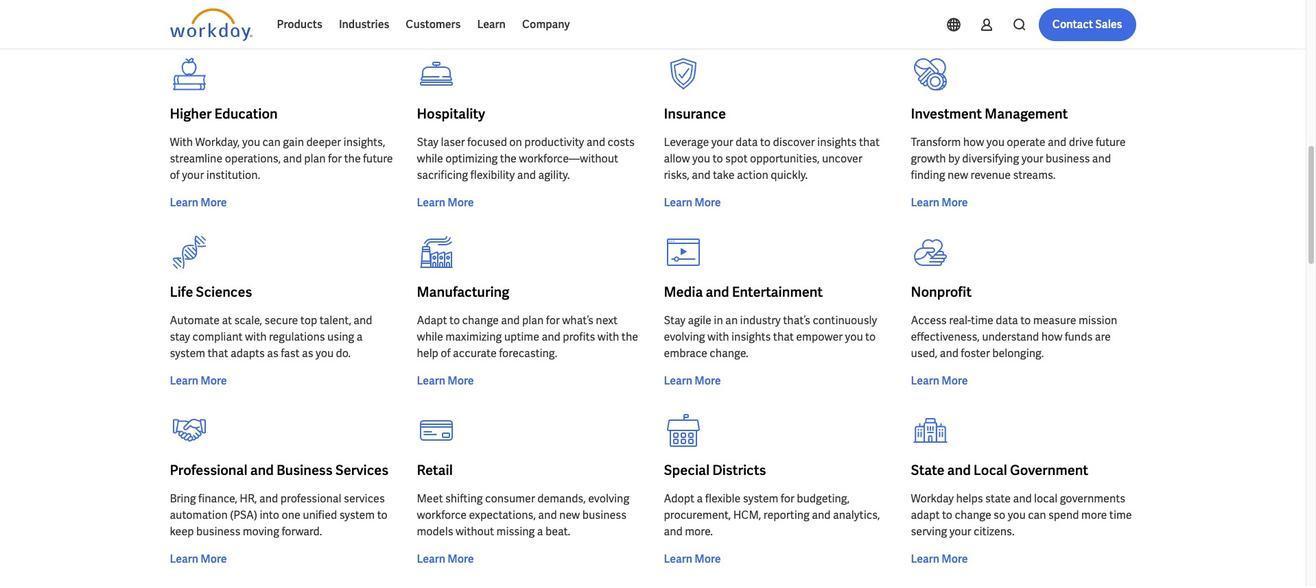 Task type: vqa. For each thing, say whether or not it's contained in the screenshot.
rightmost plan
yes



Task type: describe. For each thing, give the bounding box(es) containing it.
keep
[[170, 525, 194, 540]]

understand
[[982, 330, 1039, 345]]

learn for retail
[[417, 553, 446, 567]]

access real-time data to measure mission effectiveness, understand how funds are used, and foster belonging.
[[911, 314, 1118, 361]]

so
[[994, 509, 1006, 523]]

services
[[335, 462, 389, 480]]

learn more for state and local government
[[911, 553, 968, 567]]

contact sales
[[1053, 17, 1123, 32]]

institution.
[[206, 168, 260, 183]]

higher education
[[170, 105, 278, 123]]

products button
[[269, 8, 331, 41]]

retail
[[417, 462, 453, 480]]

learn inside dropdown button
[[477, 17, 506, 32]]

learn for special districts
[[664, 553, 693, 567]]

more for manufacturing
[[448, 374, 474, 389]]

learn more for special districts
[[664, 553, 721, 567]]

empower
[[796, 330, 843, 345]]

forward.
[[282, 525, 322, 540]]

and left the "drive" at the right
[[1048, 135, 1067, 150]]

accurate
[[453, 347, 497, 361]]

agile
[[688, 314, 712, 328]]

and inside the workday helps state and local governments adapt to change so you can spend more time serving your citizens.
[[1013, 492, 1032, 507]]

fast
[[281, 347, 300, 361]]

and up "hr,"
[[250, 462, 274, 480]]

to inside the stay agile in an industry that's continuously evolving with insights that empower you to embrace change.
[[866, 330, 876, 345]]

secure
[[265, 314, 298, 328]]

hospitality
[[417, 105, 485, 123]]

industry
[[740, 314, 781, 328]]

streamline
[[170, 152, 223, 166]]

using
[[327, 330, 354, 345]]

for inside "with workday, you can gain deeper insights, streamline operations, and plan for the future of your institution."
[[328, 152, 342, 166]]

and up uptime at the bottom left
[[501, 314, 520, 328]]

governments
[[1060, 492, 1126, 507]]

stay agile in an industry that's continuously evolving with insights that empower you to embrace change.
[[664, 314, 877, 361]]

with workday, you can gain deeper insights, streamline operations, and plan for the future of your institution.
[[170, 135, 393, 183]]

adapts
[[231, 347, 265, 361]]

transform how you operate and drive future growth by diversifying your business and finding new revenue streams.
[[911, 135, 1126, 183]]

learn more for retail
[[417, 553, 474, 567]]

learn more for life sciences
[[170, 374, 227, 389]]

gain
[[283, 135, 304, 150]]

you inside "with workday, you can gain deeper insights, streamline operations, and plan for the future of your institution."
[[242, 135, 260, 150]]

and inside bring finance, hr, and professional services automation (psa) into one unified system to keep business moving forward.
[[259, 492, 278, 507]]

you inside "transform how you operate and drive future growth by diversifying your business and finding new revenue streams."
[[987, 135, 1005, 150]]

state and local government
[[911, 462, 1089, 480]]

effectiveness,
[[911, 330, 980, 345]]

learn more for manufacturing
[[417, 374, 474, 389]]

learn for life sciences
[[170, 374, 198, 389]]

learn for hospitality
[[417, 196, 446, 210]]

more for media and entertainment
[[695, 374, 721, 389]]

laser
[[441, 135, 465, 150]]

adopt a flexible system for budgeting, procurement, hcm, reporting and analytics, and more.
[[664, 492, 880, 540]]

learn more for nonprofit
[[911, 374, 968, 389]]

mission
[[1079, 314, 1118, 328]]

without
[[456, 525, 494, 540]]

investment management
[[911, 105, 1068, 123]]

2 as from the left
[[302, 347, 313, 361]]

meet
[[417, 492, 443, 507]]

discover
[[773, 135, 815, 150]]

in
[[714, 314, 723, 328]]

learn more link for state and local government
[[911, 552, 968, 568]]

help
[[417, 347, 439, 361]]

adapt to change and plan for what's next while maximizing uptime and profits with the help of accurate forecasting.
[[417, 314, 638, 361]]

learn more for higher education
[[170, 196, 227, 210]]

operations,
[[225, 152, 281, 166]]

to up opportunities,
[[760, 135, 771, 150]]

that's
[[783, 314, 811, 328]]

go to the homepage image
[[170, 8, 252, 41]]

stay for hospitality
[[417, 135, 439, 150]]

you inside the workday helps state and local governments adapt to change so you can spend more time serving your citizens.
[[1008, 509, 1026, 523]]

insights inside the stay agile in an industry that's continuously evolving with insights that empower you to embrace change.
[[732, 330, 771, 345]]

management
[[985, 105, 1068, 123]]

finance,
[[198, 492, 237, 507]]

state
[[911, 462, 945, 480]]

more for state and local government
[[942, 553, 968, 567]]

learn more link for retail
[[417, 552, 474, 568]]

and left profits
[[542, 330, 561, 345]]

belonging.
[[993, 347, 1044, 361]]

you inside automate at scale, secure top talent, and stay compliant with regulations using a system that adapts as fast as you do.
[[316, 347, 334, 361]]

services
[[344, 492, 385, 507]]

and inside automate at scale, secure top talent, and stay compliant with regulations using a system that adapts as fast as you do.
[[354, 314, 372, 328]]

on
[[510, 135, 522, 150]]

more
[[1082, 509, 1107, 523]]

to inside adapt to change and plan for what's next while maximizing uptime and profits with the help of accurate forecasting.
[[450, 314, 460, 328]]

productivity
[[525, 135, 584, 150]]

contact
[[1053, 17, 1093, 32]]

stay
[[170, 330, 190, 345]]

while inside adapt to change and plan for what's next while maximizing uptime and profits with the help of accurate forecasting.
[[417, 330, 443, 345]]

operate
[[1007, 135, 1046, 150]]

learn for insurance
[[664, 196, 693, 210]]

real-
[[949, 314, 971, 328]]

data inside access real-time data to measure mission effectiveness, understand how funds are used, and foster belonging.
[[996, 314, 1018, 328]]

system inside automate at scale, secure top talent, and stay compliant with regulations using a system that adapts as fast as you do.
[[170, 347, 205, 361]]

can inside "with workday, you can gain deeper insights, streamline operations, and plan for the future of your institution."
[[263, 135, 281, 150]]

and down budgeting,
[[812, 509, 831, 523]]

and left more. at the right of the page
[[664, 525, 683, 540]]

and inside leverage your data to discover insights that allow you to spot opportunities, uncover risks, and take action quickly.
[[692, 168, 711, 183]]

change.
[[710, 347, 749, 361]]

demands,
[[538, 492, 586, 507]]

and inside "with workday, you can gain deeper insights, streamline operations, and plan for the future of your institution."
[[283, 152, 302, 166]]

and down the "drive" at the right
[[1093, 152, 1111, 166]]

your inside "transform how you operate and drive future growth by diversifying your business and finding new revenue streams."
[[1022, 152, 1044, 166]]

education
[[214, 105, 278, 123]]

meet shifting consumer demands, evolving workforce expectations, and new business models without missing a beat.
[[417, 492, 630, 540]]

regulations
[[269, 330, 325, 345]]

business inside "transform how you operate and drive future growth by diversifying your business and finding new revenue streams."
[[1046, 152, 1090, 166]]

state
[[986, 492, 1011, 507]]

data inside leverage your data to discover insights that allow you to spot opportunities, uncover risks, and take action quickly.
[[736, 135, 758, 150]]

action
[[737, 168, 769, 183]]

uncover
[[822, 152, 863, 166]]

learn more for professional and business services
[[170, 553, 227, 567]]

to inside the workday helps state and local governments adapt to change so you can spend more time serving your citizens.
[[942, 509, 953, 523]]

media
[[664, 283, 703, 301]]

continuously
[[813, 314, 877, 328]]

company
[[522, 17, 570, 32]]

take
[[713, 168, 735, 183]]

more.
[[685, 525, 713, 540]]

drive
[[1069, 135, 1094, 150]]

risks,
[[664, 168, 690, 183]]

with inside the stay agile in an industry that's continuously evolving with insights that empower you to embrace change.
[[708, 330, 729, 345]]

business inside meet shifting consumer demands, evolving workforce expectations, and new business models without missing a beat.
[[583, 509, 627, 523]]

finding
[[911, 168, 946, 183]]

how inside "transform how you operate and drive future growth by diversifying your business and finding new revenue streams."
[[964, 135, 985, 150]]

flexible
[[705, 492, 741, 507]]

future inside "with workday, you can gain deeper insights, streamline operations, and plan for the future of your institution."
[[363, 152, 393, 166]]

industries
[[339, 17, 389, 32]]

agility.
[[538, 168, 570, 183]]

special
[[664, 462, 710, 480]]



Task type: locate. For each thing, give the bounding box(es) containing it.
0 vertical spatial future
[[1096, 135, 1126, 150]]

0 vertical spatial new
[[948, 168, 969, 183]]

2 horizontal spatial with
[[708, 330, 729, 345]]

learn more link for insurance
[[664, 195, 721, 211]]

analytics,
[[833, 509, 880, 523]]

0 vertical spatial how
[[964, 135, 985, 150]]

a inside automate at scale, secure top talent, and stay compliant with regulations using a system that adapts as fast as you do.
[[357, 330, 363, 345]]

hr,
[[240, 492, 257, 507]]

to down services
[[377, 509, 388, 523]]

into
[[260, 509, 279, 523]]

2 horizontal spatial that
[[859, 135, 880, 150]]

to up 'understand' in the right bottom of the page
[[1021, 314, 1031, 328]]

your inside the workday helps state and local governments adapt to change so you can spend more time serving your citizens.
[[950, 525, 972, 540]]

learn
[[170, 17, 198, 32], [417, 17, 446, 32], [477, 17, 506, 32], [911, 17, 940, 32], [170, 196, 198, 210], [417, 196, 446, 210], [664, 196, 693, 210], [911, 196, 940, 210], [170, 374, 198, 389], [417, 374, 446, 389], [664, 374, 693, 389], [911, 374, 940, 389], [170, 553, 198, 567], [417, 553, 446, 567], [664, 553, 693, 567], [911, 553, 940, 567]]

0 horizontal spatial future
[[363, 152, 393, 166]]

2 horizontal spatial a
[[697, 492, 703, 507]]

you down continuously
[[845, 330, 863, 345]]

0 horizontal spatial with
[[245, 330, 267, 345]]

and up beat. at the bottom
[[538, 509, 557, 523]]

and inside meet shifting consumer demands, evolving workforce expectations, and new business models without missing a beat.
[[538, 509, 557, 523]]

business down the "drive" at the right
[[1046, 152, 1090, 166]]

system down stay
[[170, 347, 205, 361]]

learn more link for hospitality
[[417, 195, 474, 211]]

that inside the stay agile in an industry that's continuously evolving with insights that empower you to embrace change.
[[773, 330, 794, 345]]

0 horizontal spatial how
[[964, 135, 985, 150]]

new down demands,
[[559, 509, 580, 523]]

you right so
[[1008, 509, 1026, 523]]

measure
[[1034, 314, 1077, 328]]

1 vertical spatial data
[[996, 314, 1018, 328]]

scale,
[[234, 314, 262, 328]]

missing
[[497, 525, 535, 540]]

2 horizontal spatial system
[[743, 492, 779, 507]]

evolving inside the stay agile in an industry that's continuously evolving with insights that empower you to embrace change.
[[664, 330, 705, 345]]

a left beat. at the bottom
[[537, 525, 543, 540]]

and down "effectiveness,"
[[940, 347, 959, 361]]

0 vertical spatial time
[[971, 314, 994, 328]]

2 vertical spatial for
[[781, 492, 795, 507]]

1 vertical spatial stay
[[664, 314, 686, 328]]

entertainment
[[732, 283, 823, 301]]

while down adapt
[[417, 330, 443, 345]]

0 vertical spatial while
[[417, 152, 443, 166]]

new down the by
[[948, 168, 969, 183]]

learn more link for nonprofit
[[911, 373, 968, 390]]

0 horizontal spatial for
[[328, 152, 342, 166]]

change down helps
[[955, 509, 992, 523]]

government
[[1010, 462, 1089, 480]]

that down compliant
[[208, 347, 228, 361]]

insights,
[[344, 135, 385, 150]]

1 vertical spatial a
[[697, 492, 703, 507]]

to down continuously
[[866, 330, 876, 345]]

can left gain
[[263, 135, 281, 150]]

1 horizontal spatial future
[[1096, 135, 1126, 150]]

sales
[[1096, 17, 1123, 32]]

to right the adapt
[[942, 509, 953, 523]]

data up spot
[[736, 135, 758, 150]]

how inside access real-time data to measure mission effectiveness, understand how funds are used, and foster belonging.
[[1042, 330, 1063, 345]]

stay for media and entertainment
[[664, 314, 686, 328]]

2 vertical spatial that
[[208, 347, 228, 361]]

0 horizontal spatial the
[[344, 152, 361, 166]]

1 horizontal spatial time
[[1110, 509, 1132, 523]]

more for insurance
[[695, 196, 721, 210]]

and inside access real-time data to measure mission effectiveness, understand how funds are used, and foster belonging.
[[940, 347, 959, 361]]

1 horizontal spatial of
[[441, 347, 451, 361]]

learn for higher education
[[170, 196, 198, 210]]

investment
[[911, 105, 982, 123]]

insights inside leverage your data to discover insights that allow you to spot opportunities, uncover risks, and take action quickly.
[[818, 135, 857, 150]]

and right talent, at the left bottom of the page
[[354, 314, 372, 328]]

0 vertical spatial change
[[462, 314, 499, 328]]

workforce—without
[[519, 152, 619, 166]]

expectations,
[[469, 509, 536, 523]]

0 horizontal spatial plan
[[304, 152, 326, 166]]

next
[[596, 314, 618, 328]]

insights
[[818, 135, 857, 150], [732, 330, 771, 345]]

streams.
[[1013, 168, 1056, 183]]

1 horizontal spatial how
[[1042, 330, 1063, 345]]

to inside bring finance, hr, and professional services automation (psa) into one unified system to keep business moving forward.
[[377, 509, 388, 523]]

business inside bring finance, hr, and professional services automation (psa) into one unified system to keep business moving forward.
[[196, 525, 240, 540]]

and up helps
[[948, 462, 971, 480]]

time right more
[[1110, 509, 1132, 523]]

0 horizontal spatial stay
[[417, 135, 439, 150]]

as left fast
[[267, 347, 279, 361]]

0 vertical spatial data
[[736, 135, 758, 150]]

learn for manufacturing
[[417, 374, 446, 389]]

learn more for insurance
[[664, 196, 721, 210]]

1 horizontal spatial system
[[340, 509, 375, 523]]

workday helps state and local governments adapt to change so you can spend more time serving your citizens.
[[911, 492, 1132, 540]]

2 horizontal spatial the
[[622, 330, 638, 345]]

plan
[[304, 152, 326, 166], [522, 314, 544, 328]]

0 horizontal spatial as
[[267, 347, 279, 361]]

0 horizontal spatial can
[[263, 135, 281, 150]]

plan inside adapt to change and plan for what's next while maximizing uptime and profits with the help of accurate forecasting.
[[522, 314, 544, 328]]

what's
[[562, 314, 594, 328]]

0 horizontal spatial insights
[[732, 330, 771, 345]]

system
[[170, 347, 205, 361], [743, 492, 779, 507], [340, 509, 375, 523]]

1 vertical spatial new
[[559, 509, 580, 523]]

flexibility
[[471, 168, 515, 183]]

by
[[949, 152, 960, 166]]

you inside leverage your data to discover insights that allow you to spot opportunities, uncover risks, and take action quickly.
[[693, 152, 711, 166]]

how down measure
[[1042, 330, 1063, 345]]

2 vertical spatial system
[[340, 509, 375, 523]]

your up streams.
[[1022, 152, 1044, 166]]

that up uncover
[[859, 135, 880, 150]]

compliant
[[193, 330, 243, 345]]

1 horizontal spatial stay
[[664, 314, 686, 328]]

0 vertical spatial that
[[859, 135, 880, 150]]

of inside "with workday, you can gain deeper insights, streamline operations, and plan for the future of your institution."
[[170, 168, 180, 183]]

reporting
[[764, 509, 810, 523]]

for down deeper
[[328, 152, 342, 166]]

the right profits
[[622, 330, 638, 345]]

0 vertical spatial system
[[170, 347, 205, 361]]

learn more link for higher education
[[170, 195, 227, 211]]

growth
[[911, 152, 946, 166]]

of down streamline
[[170, 168, 180, 183]]

for left what's
[[546, 314, 560, 328]]

adapt
[[911, 509, 940, 523]]

0 vertical spatial of
[[170, 168, 180, 183]]

2 vertical spatial a
[[537, 525, 543, 540]]

system up hcm,
[[743, 492, 779, 507]]

2 while from the top
[[417, 330, 443, 345]]

stay
[[417, 135, 439, 150], [664, 314, 686, 328]]

data up 'understand' in the right bottom of the page
[[996, 314, 1018, 328]]

with down in on the bottom of page
[[708, 330, 729, 345]]

stay inside the stay agile in an industry that's continuously evolving with insights that empower you to embrace change.
[[664, 314, 686, 328]]

the down on
[[500, 152, 517, 166]]

1 horizontal spatial insights
[[818, 135, 857, 150]]

change inside adapt to change and plan for what's next while maximizing uptime and profits with the help of accurate forecasting.
[[462, 314, 499, 328]]

learn for media and entertainment
[[664, 374, 693, 389]]

more for higher education
[[201, 196, 227, 210]]

1 horizontal spatial plan
[[522, 314, 544, 328]]

transform
[[911, 135, 961, 150]]

0 vertical spatial evolving
[[664, 330, 705, 345]]

1 horizontal spatial can
[[1028, 509, 1046, 523]]

0 horizontal spatial of
[[170, 168, 180, 183]]

1 vertical spatial change
[[955, 509, 992, 523]]

of right help at bottom
[[441, 347, 451, 361]]

1 vertical spatial plan
[[522, 314, 544, 328]]

1 vertical spatial evolving
[[588, 492, 630, 507]]

your down streamline
[[182, 168, 204, 183]]

stay left "agile"
[[664, 314, 686, 328]]

1 as from the left
[[267, 347, 279, 361]]

with
[[170, 135, 193, 150]]

business down demands,
[[583, 509, 627, 523]]

new inside meet shifting consumer demands, evolving workforce expectations, and new business models without missing a beat.
[[559, 509, 580, 523]]

learn more link for media and entertainment
[[664, 373, 721, 390]]

an
[[726, 314, 738, 328]]

more for professional and business services
[[201, 553, 227, 567]]

do.
[[336, 347, 351, 361]]

your right serving
[[950, 525, 972, 540]]

0 horizontal spatial a
[[357, 330, 363, 345]]

allow
[[664, 152, 690, 166]]

1 horizontal spatial business
[[583, 509, 627, 523]]

focused
[[468, 135, 507, 150]]

leverage
[[664, 135, 709, 150]]

the down insights,
[[344, 152, 361, 166]]

evolving inside meet shifting consumer demands, evolving workforce expectations, and new business models without missing a beat.
[[588, 492, 630, 507]]

industries button
[[331, 8, 398, 41]]

0 horizontal spatial system
[[170, 347, 205, 361]]

learn for investment management
[[911, 196, 940, 210]]

0 horizontal spatial business
[[196, 525, 240, 540]]

media and entertainment
[[664, 283, 823, 301]]

models
[[417, 525, 453, 540]]

bring
[[170, 492, 196, 507]]

and up in on the bottom of page
[[706, 283, 729, 301]]

you
[[242, 135, 260, 150], [987, 135, 1005, 150], [693, 152, 711, 166], [845, 330, 863, 345], [316, 347, 334, 361], [1008, 509, 1026, 523]]

with down scale,
[[245, 330, 267, 345]]

1 horizontal spatial a
[[537, 525, 543, 540]]

0 vertical spatial stay
[[417, 135, 439, 150]]

1 horizontal spatial as
[[302, 347, 313, 361]]

1 vertical spatial how
[[1042, 330, 1063, 345]]

professional
[[281, 492, 342, 507]]

future right the "drive" at the right
[[1096, 135, 1126, 150]]

profits
[[563, 330, 595, 345]]

you inside the stay agile in an industry that's continuously evolving with insights that empower you to embrace change.
[[845, 330, 863, 345]]

budgeting,
[[797, 492, 850, 507]]

that inside leverage your data to discover insights that allow you to spot opportunities, uncover risks, and take action quickly.
[[859, 135, 880, 150]]

business down automation
[[196, 525, 240, 540]]

top
[[300, 314, 317, 328]]

change up maximizing
[[462, 314, 499, 328]]

1 vertical spatial time
[[1110, 509, 1132, 523]]

learn more for media and entertainment
[[664, 374, 721, 389]]

of inside adapt to change and plan for what's next while maximizing uptime and profits with the help of accurate forecasting.
[[441, 347, 451, 361]]

1 horizontal spatial evolving
[[664, 330, 705, 345]]

0 horizontal spatial new
[[559, 509, 580, 523]]

to up take
[[713, 152, 723, 166]]

life
[[170, 283, 193, 301]]

while up sacrificing
[[417, 152, 443, 166]]

1 horizontal spatial with
[[598, 330, 619, 345]]

a up procurement,
[[697, 492, 703, 507]]

you up diversifying
[[987, 135, 1005, 150]]

with down next
[[598, 330, 619, 345]]

0 horizontal spatial change
[[462, 314, 499, 328]]

shifting
[[445, 492, 483, 507]]

time up 'understand' in the right bottom of the page
[[971, 314, 994, 328]]

0 horizontal spatial evolving
[[588, 492, 630, 507]]

1 horizontal spatial new
[[948, 168, 969, 183]]

beat.
[[546, 525, 571, 540]]

stay inside stay laser focused on productivity and costs while optimizing the workforce—without sacrificing flexibility and agility.
[[417, 135, 439, 150]]

new inside "transform how you operate and drive future growth by diversifying your business and finding new revenue streams."
[[948, 168, 969, 183]]

more for hospitality
[[448, 196, 474, 210]]

and left take
[[692, 168, 711, 183]]

learn more for investment management
[[911, 196, 968, 210]]

to inside access real-time data to measure mission effectiveness, understand how funds are used, and foster belonging.
[[1021, 314, 1031, 328]]

future down insights,
[[363, 152, 393, 166]]

insights up uncover
[[818, 135, 857, 150]]

adapt
[[417, 314, 447, 328]]

life sciences
[[170, 283, 252, 301]]

learn for state and local government
[[911, 553, 940, 567]]

your up spot
[[712, 135, 733, 150]]

the inside "with workday, you can gain deeper insights, streamline operations, and plan for the future of your institution."
[[344, 152, 361, 166]]

as right fast
[[302, 347, 313, 361]]

more for life sciences
[[201, 374, 227, 389]]

time inside access real-time data to measure mission effectiveness, understand how funds are used, and foster belonging.
[[971, 314, 994, 328]]

opportunities,
[[750, 152, 820, 166]]

for up reporting
[[781, 492, 795, 507]]

system inside adopt a flexible system for budgeting, procurement, hcm, reporting and analytics, and more.
[[743, 492, 779, 507]]

can inside the workday helps state and local governments adapt to change so you can spend more time serving your citizens.
[[1028, 509, 1046, 523]]

with inside automate at scale, secure top talent, and stay compliant with regulations using a system that adapts as fast as you do.
[[245, 330, 267, 345]]

plan down deeper
[[304, 152, 326, 166]]

how up diversifying
[[964, 135, 985, 150]]

your inside "with workday, you can gain deeper insights, streamline operations, and plan for the future of your institution."
[[182, 168, 204, 183]]

learn more link for manufacturing
[[417, 373, 474, 390]]

while inside stay laser focused on productivity and costs while optimizing the workforce—without sacrificing flexibility and agility.
[[417, 152, 443, 166]]

0 vertical spatial plan
[[304, 152, 326, 166]]

1 vertical spatial system
[[743, 492, 779, 507]]

stay left "laser"
[[417, 135, 439, 150]]

learn more link for investment management
[[911, 195, 968, 211]]

2 horizontal spatial business
[[1046, 152, 1090, 166]]

evolving up embrace
[[664, 330, 705, 345]]

1 horizontal spatial change
[[955, 509, 992, 523]]

0 vertical spatial a
[[357, 330, 363, 345]]

the inside stay laser focused on productivity and costs while optimizing the workforce—without sacrificing flexibility and agility.
[[500, 152, 517, 166]]

at
[[222, 314, 232, 328]]

learn more link for special districts
[[664, 552, 721, 568]]

you down leverage
[[693, 152, 711, 166]]

learn for professional and business services
[[170, 553, 198, 567]]

and left local
[[1013, 492, 1032, 507]]

a inside meet shifting consumer demands, evolving workforce expectations, and new business models without missing a beat.
[[537, 525, 543, 540]]

1 while from the top
[[417, 152, 443, 166]]

a inside adopt a flexible system for budgeting, procurement, hcm, reporting and analytics, and more.
[[697, 492, 703, 507]]

0 vertical spatial business
[[1046, 152, 1090, 166]]

1 horizontal spatial for
[[546, 314, 560, 328]]

0 horizontal spatial that
[[208, 347, 228, 361]]

plan up uptime at the bottom left
[[522, 314, 544, 328]]

learn more link for professional and business services
[[170, 552, 227, 568]]

a
[[357, 330, 363, 345], [697, 492, 703, 507], [537, 525, 543, 540]]

1 vertical spatial while
[[417, 330, 443, 345]]

1 vertical spatial can
[[1028, 509, 1046, 523]]

one
[[282, 509, 300, 523]]

that inside automate at scale, secure top talent, and stay compliant with regulations using a system that adapts as fast as you do.
[[208, 347, 228, 361]]

(psa)
[[230, 509, 257, 523]]

learn for nonprofit
[[911, 374, 940, 389]]

that down that's
[[773, 330, 794, 345]]

3 with from the left
[[708, 330, 729, 345]]

system inside bring finance, hr, and professional services automation (psa) into one unified system to keep business moving forward.
[[340, 509, 375, 523]]

more for retail
[[448, 553, 474, 567]]

to right adapt
[[450, 314, 460, 328]]

learn more link for life sciences
[[170, 373, 227, 390]]

2 vertical spatial business
[[196, 525, 240, 540]]

professional
[[170, 462, 248, 480]]

you up operations,
[[242, 135, 260, 150]]

learn button
[[469, 8, 514, 41]]

and down gain
[[283, 152, 302, 166]]

1 horizontal spatial data
[[996, 314, 1018, 328]]

1 vertical spatial business
[[583, 509, 627, 523]]

change inside the workday helps state and local governments adapt to change so you can spend more time serving your citizens.
[[955, 509, 992, 523]]

time inside the workday helps state and local governments adapt to change so you can spend more time serving your citizens.
[[1110, 509, 1132, 523]]

for inside adopt a flexible system for budgeting, procurement, hcm, reporting and analytics, and more.
[[781, 492, 795, 507]]

and up into
[[259, 492, 278, 507]]

insights down industry
[[732, 330, 771, 345]]

future inside "transform how you operate and drive future growth by diversifying your business and finding new revenue streams."
[[1096, 135, 1126, 150]]

plan inside "with workday, you can gain deeper insights, streamline operations, and plan for the future of your institution."
[[304, 152, 326, 166]]

and
[[587, 135, 605, 150], [1048, 135, 1067, 150], [283, 152, 302, 166], [1093, 152, 1111, 166], [517, 168, 536, 183], [692, 168, 711, 183], [706, 283, 729, 301], [354, 314, 372, 328], [501, 314, 520, 328], [542, 330, 561, 345], [940, 347, 959, 361], [250, 462, 274, 480], [948, 462, 971, 480], [259, 492, 278, 507], [1013, 492, 1032, 507], [538, 509, 557, 523], [812, 509, 831, 523], [664, 525, 683, 540]]

of
[[170, 168, 180, 183], [441, 347, 451, 361]]

system down services
[[340, 509, 375, 523]]

quickly.
[[771, 168, 808, 183]]

procurement,
[[664, 509, 731, 523]]

0 vertical spatial can
[[263, 135, 281, 150]]

for inside adapt to change and plan for what's next while maximizing uptime and profits with the help of accurate forecasting.
[[546, 314, 560, 328]]

your inside leverage your data to discover insights that allow you to spot opportunities, uncover risks, and take action quickly.
[[712, 135, 733, 150]]

and left "costs"
[[587, 135, 605, 150]]

1 vertical spatial of
[[441, 347, 451, 361]]

1 vertical spatial future
[[363, 152, 393, 166]]

more for special districts
[[695, 553, 721, 567]]

evolving right demands,
[[588, 492, 630, 507]]

0 vertical spatial insights
[[818, 135, 857, 150]]

and left the 'agility.'
[[517, 168, 536, 183]]

1 vertical spatial that
[[773, 330, 794, 345]]

districts
[[713, 462, 766, 480]]

1 vertical spatial for
[[546, 314, 560, 328]]

2 horizontal spatial for
[[781, 492, 795, 507]]

1 horizontal spatial that
[[773, 330, 794, 345]]

time
[[971, 314, 994, 328], [1110, 509, 1132, 523]]

new
[[948, 168, 969, 183], [559, 509, 580, 523]]

more for nonprofit
[[942, 374, 968, 389]]

consumer
[[485, 492, 535, 507]]

company button
[[514, 8, 578, 41]]

sacrificing
[[417, 168, 468, 183]]

0 vertical spatial for
[[328, 152, 342, 166]]

a right using
[[357, 330, 363, 345]]

with inside adapt to change and plan for what's next while maximizing uptime and profits with the help of accurate forecasting.
[[598, 330, 619, 345]]

1 horizontal spatial the
[[500, 152, 517, 166]]

as
[[267, 347, 279, 361], [302, 347, 313, 361]]

more for investment management
[[942, 196, 968, 210]]

0 horizontal spatial data
[[736, 135, 758, 150]]

0 horizontal spatial time
[[971, 314, 994, 328]]

you left do.
[[316, 347, 334, 361]]

foster
[[961, 347, 990, 361]]

deeper
[[306, 135, 341, 150]]

automate
[[170, 314, 220, 328]]

spend
[[1049, 509, 1079, 523]]

hcm,
[[734, 509, 761, 523]]

leverage your data to discover insights that allow you to spot opportunities, uncover risks, and take action quickly.
[[664, 135, 880, 183]]

forecasting.
[[499, 347, 558, 361]]

2 with from the left
[[598, 330, 619, 345]]

1 with from the left
[[245, 330, 267, 345]]

can down local
[[1028, 509, 1046, 523]]

the inside adapt to change and plan for what's next while maximizing uptime and profits with the help of accurate forecasting.
[[622, 330, 638, 345]]

learn more for hospitality
[[417, 196, 474, 210]]

1 vertical spatial insights
[[732, 330, 771, 345]]

spot
[[726, 152, 748, 166]]



